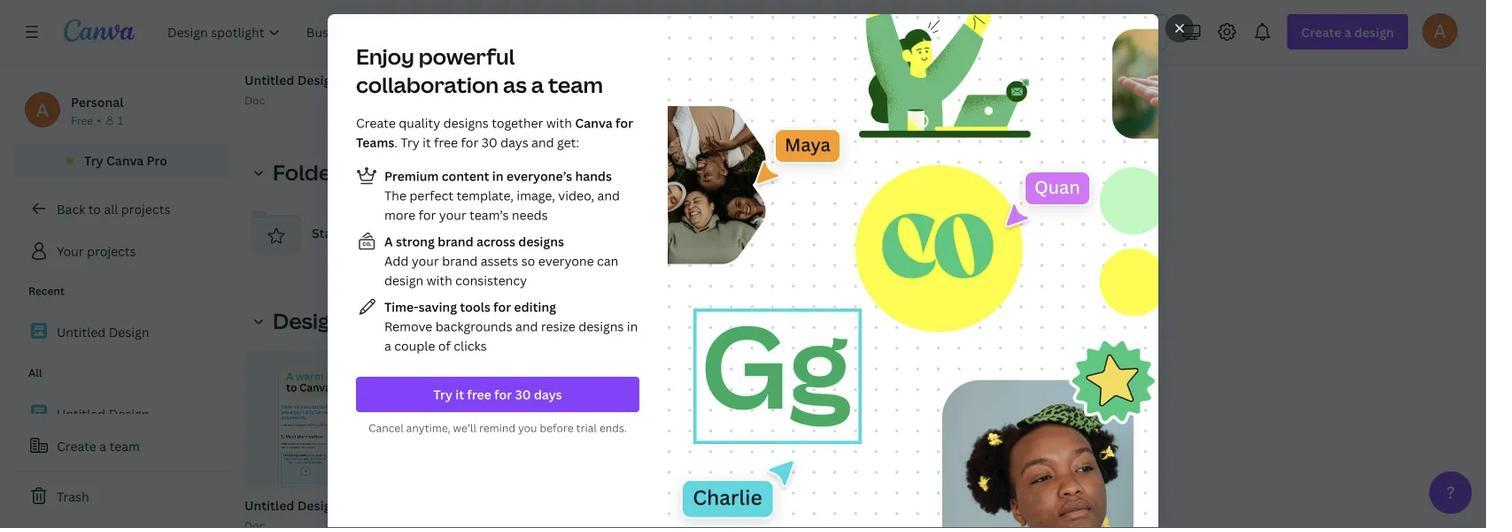 Task type: vqa. For each thing, say whether or not it's contained in the screenshot.
collaboration
yes



Task type: describe. For each thing, give the bounding box(es) containing it.
couple
[[394, 338, 435, 355]]

canva inside canva for teams
[[575, 115, 613, 132]]

.
[[394, 134, 398, 151]]

anytime,
[[406, 421, 450, 436]]

perfect
[[409, 187, 453, 204]]

create quality designs together with
[[356, 115, 575, 132]]

your inside 'a strong brand across designs add your brand assets so everyone can design with consistency'
[[412, 253, 439, 270]]

together
[[492, 115, 543, 132]]

uploads
[[516, 225, 566, 241]]

a strong brand across designs add your brand assets so everyone can design with consistency
[[384, 233, 618, 289]]

trash
[[57, 488, 89, 505]]

premium
[[384, 168, 439, 185]]

everyone
[[538, 253, 594, 270]]

remove
[[384, 318, 432, 335]]

trial
[[576, 421, 597, 436]]

. try it free for 30 days and get:
[[394, 134, 579, 151]]

designs
[[273, 307, 354, 336]]

1
[[118, 113, 123, 128]]

hands
[[575, 168, 612, 185]]

and inside 'premium content in everyone's hands the perfect template, image, video, and more for your team's needs'
[[597, 187, 620, 204]]

before
[[540, 421, 574, 436]]

•
[[97, 113, 101, 128]]

designs inside time-saving tools for editing remove backgrounds and resize designs in a couple of clicks
[[579, 318, 624, 335]]

you
[[518, 421, 537, 436]]

powerful
[[419, 42, 515, 71]]

the
[[384, 187, 406, 204]]

content
[[442, 168, 489, 185]]

a inside enjoy powerful collaboration as a team
[[531, 70, 544, 99]]

template,
[[456, 187, 514, 204]]

time-saving tools for editing remove backgrounds and resize designs in a couple of clicks
[[384, 299, 638, 355]]

a inside time-saving tools for editing remove backgrounds and resize designs in a couple of clicks
[[384, 338, 391, 355]]

0 vertical spatial 30
[[482, 134, 497, 151]]

canva for teams
[[356, 115, 633, 151]]

a inside create a team button
[[99, 438, 106, 455]]

30 inside try it free for 30 days button
[[515, 387, 531, 403]]

back to all projects
[[57, 201, 170, 217]]

folders button
[[244, 155, 363, 190]]

a
[[384, 233, 393, 250]]

all
[[104, 201, 118, 217]]

pro
[[147, 152, 167, 169]]

across
[[476, 233, 515, 250]]

for inside canva for teams
[[615, 115, 633, 132]]

more
[[384, 207, 416, 224]]

try for try canva pro
[[84, 152, 103, 169]]

untitled inside untitled design doc
[[244, 71, 294, 88]]

2 untitled design link from the top
[[14, 395, 230, 433]]

0 vertical spatial projects
[[121, 201, 170, 217]]

designs inside 'a strong brand across designs add your brand assets so everyone can design with consistency'
[[518, 233, 564, 250]]

personal
[[71, 93, 123, 110]]

cancel
[[369, 421, 404, 436]]

starred
[[312, 225, 357, 241]]

for inside button
[[494, 387, 512, 403]]

design inside untitled design doc
[[297, 71, 338, 88]]

try it free for 30 days button
[[356, 377, 639, 413]]

assets
[[481, 253, 518, 270]]

uploads link
[[449, 201, 639, 265]]

your
[[57, 243, 84, 260]]

0 horizontal spatial free
[[434, 134, 458, 151]]

folders
[[273, 158, 353, 187]]

enjoy
[[356, 42, 414, 71]]

untitled design for 1st untitled design 'link'
[[57, 324, 149, 341]]

resize
[[541, 318, 576, 335]]

try for try it free for 30 days
[[433, 387, 453, 403]]

image,
[[517, 187, 555, 204]]

0 horizontal spatial designs
[[443, 115, 489, 132]]

premium content in everyone's hands the perfect template, image, video, and more for your team's needs
[[384, 168, 620, 224]]

create a team
[[57, 438, 140, 455]]

0 horizontal spatial days
[[500, 134, 528, 151]]

back to all projects link
[[14, 191, 230, 227]]

ends.
[[599, 421, 627, 436]]

0 vertical spatial try
[[401, 134, 419, 151]]

and for time-saving tools for editing remove backgrounds and resize designs in a couple of clicks
[[515, 318, 538, 335]]

starred link
[[244, 201, 435, 265]]

collaboration
[[356, 70, 499, 99]]

tools
[[460, 299, 490, 316]]

to
[[88, 201, 101, 217]]

free inside button
[[467, 387, 491, 403]]

designs button
[[244, 304, 364, 339]]



Task type: locate. For each thing, give the bounding box(es) containing it.
and down hands
[[597, 187, 620, 204]]

add
[[384, 253, 409, 270]]

create a team button
[[14, 429, 230, 464]]

free
[[434, 134, 458, 151], [467, 387, 491, 403]]

free •
[[71, 113, 101, 128]]

your projects
[[57, 243, 136, 260]]

1 horizontal spatial it
[[455, 387, 464, 403]]

untitled design for 1st untitled design 'link' from the bottom
[[57, 406, 149, 423]]

can
[[597, 253, 618, 270]]

2 horizontal spatial try
[[433, 387, 453, 403]]

1 vertical spatial untitled design
[[57, 406, 149, 423]]

30
[[482, 134, 497, 151], [515, 387, 531, 403]]

back
[[57, 201, 85, 217]]

2 vertical spatial designs
[[579, 318, 624, 335]]

try canva pro button
[[14, 143, 230, 177]]

1 horizontal spatial create
[[356, 115, 396, 132]]

1 vertical spatial and
[[597, 187, 620, 204]]

for
[[615, 115, 633, 132], [461, 134, 478, 151], [419, 207, 436, 224], [493, 299, 511, 316], [494, 387, 512, 403]]

and down the editing
[[515, 318, 538, 335]]

1 horizontal spatial designs
[[518, 233, 564, 250]]

needs
[[512, 207, 548, 224]]

we'll
[[453, 421, 476, 436]]

remind
[[479, 421, 515, 436]]

free up we'll
[[467, 387, 491, 403]]

0 vertical spatial in
[[492, 168, 503, 185]]

projects right all
[[121, 201, 170, 217]]

0 vertical spatial designs
[[443, 115, 489, 132]]

create for create a team
[[57, 438, 96, 455]]

days up before at the left
[[534, 387, 562, 403]]

with up get: on the top left of the page
[[546, 115, 572, 132]]

enjoy powerful collaboration as a team
[[356, 42, 603, 99]]

2 horizontal spatial a
[[531, 70, 544, 99]]

time-
[[384, 299, 419, 316]]

1 vertical spatial with
[[427, 272, 452, 289]]

2 vertical spatial a
[[99, 438, 106, 455]]

0 horizontal spatial a
[[99, 438, 106, 455]]

consistency
[[455, 272, 527, 289]]

editing
[[514, 299, 556, 316]]

0 vertical spatial canva
[[575, 115, 613, 132]]

your down perfect
[[439, 207, 466, 224]]

team up get: on the top left of the page
[[548, 70, 603, 99]]

0 horizontal spatial 30
[[482, 134, 497, 151]]

0 vertical spatial it
[[423, 134, 431, 151]]

None search field
[[754, 14, 1167, 50]]

0 vertical spatial create
[[356, 115, 396, 132]]

of
[[438, 338, 451, 355]]

create up trash
[[57, 438, 96, 455]]

1 horizontal spatial a
[[384, 338, 391, 355]]

try up anytime,
[[433, 387, 453, 403]]

free down create quality designs together with
[[434, 134, 458, 151]]

1 vertical spatial free
[[467, 387, 491, 403]]

try
[[401, 134, 419, 151], [84, 152, 103, 169], [433, 387, 453, 403]]

in right resize
[[627, 318, 638, 335]]

untitled design
[[57, 324, 149, 341], [57, 406, 149, 423], [244, 497, 338, 514]]

with up 'saving'
[[427, 272, 452, 289]]

for inside time-saving tools for editing remove backgrounds and resize designs in a couple of clicks
[[493, 299, 511, 316]]

1 vertical spatial a
[[384, 338, 391, 355]]

0 horizontal spatial team
[[109, 438, 140, 455]]

1 horizontal spatial in
[[627, 318, 638, 335]]

untitled design link up create a team
[[14, 395, 230, 433]]

your projects link
[[14, 234, 230, 269]]

0 vertical spatial untitled design
[[57, 324, 149, 341]]

1 vertical spatial in
[[627, 318, 638, 335]]

days down together on the top left
[[500, 134, 528, 151]]

team up trash link
[[109, 438, 140, 455]]

2 vertical spatial untitled design
[[244, 497, 338, 514]]

1 vertical spatial canva
[[106, 152, 144, 169]]

with inside 'a strong brand across designs add your brand assets so everyone can design with consistency'
[[427, 272, 452, 289]]

0 horizontal spatial it
[[423, 134, 431, 151]]

2 vertical spatial try
[[433, 387, 453, 403]]

1 vertical spatial 30
[[515, 387, 531, 403]]

a
[[531, 70, 544, 99], [384, 338, 391, 355], [99, 438, 106, 455]]

a up trash link
[[99, 438, 106, 455]]

30 down create quality designs together with
[[482, 134, 497, 151]]

designs up so
[[518, 233, 564, 250]]

your inside 'premium content in everyone's hands the perfect template, image, video, and more for your team's needs'
[[439, 207, 466, 224]]

0 vertical spatial untitled design link
[[14, 314, 230, 351]]

free
[[71, 113, 93, 128]]

1 vertical spatial team
[[109, 438, 140, 455]]

team inside enjoy powerful collaboration as a team
[[548, 70, 603, 99]]

top level navigation element
[[156, 14, 712, 50]]

canva up get: on the top left of the page
[[575, 115, 613, 132]]

list containing premium content in everyone's hands
[[356, 166, 639, 356]]

try it free for 30 days
[[433, 387, 562, 403]]

0 vertical spatial your
[[439, 207, 466, 224]]

canva left pro
[[106, 152, 144, 169]]

designs right resize
[[579, 318, 624, 335]]

cancel anytime, we'll remind you before trial ends.
[[369, 421, 627, 436]]

1 vertical spatial untitled design link
[[14, 395, 230, 433]]

get:
[[557, 134, 579, 151]]

strong
[[396, 233, 435, 250]]

doc
[[244, 93, 265, 107]]

list
[[356, 166, 639, 356]]

0 horizontal spatial in
[[492, 168, 503, 185]]

0 vertical spatial and
[[531, 134, 554, 151]]

1 vertical spatial days
[[534, 387, 562, 403]]

designs up . try it free for 30 days and get:
[[443, 115, 489, 132]]

clicks
[[454, 338, 487, 355]]

team
[[548, 70, 603, 99], [109, 438, 140, 455]]

untitled design doc
[[244, 71, 338, 107]]

in up "template,"
[[492, 168, 503, 185]]

1 vertical spatial your
[[412, 253, 439, 270]]

1 vertical spatial brand
[[442, 253, 478, 270]]

in
[[492, 168, 503, 185], [627, 318, 638, 335]]

brand right strong
[[438, 233, 473, 250]]

0 horizontal spatial create
[[57, 438, 96, 455]]

teams
[[356, 134, 394, 151]]

video,
[[558, 187, 594, 204]]

1 vertical spatial create
[[57, 438, 96, 455]]

brand up consistency at the left bottom of the page
[[442, 253, 478, 270]]

saving
[[419, 299, 457, 316]]

0 vertical spatial brand
[[438, 233, 473, 250]]

it up we'll
[[455, 387, 464, 403]]

days inside button
[[534, 387, 562, 403]]

untitled design link
[[14, 314, 230, 351], [14, 395, 230, 433]]

a right as
[[531, 70, 544, 99]]

0 horizontal spatial canva
[[106, 152, 144, 169]]

projects
[[121, 201, 170, 217], [87, 243, 136, 260]]

canva inside button
[[106, 152, 144, 169]]

1 horizontal spatial with
[[546, 115, 572, 132]]

it
[[423, 134, 431, 151], [455, 387, 464, 403]]

designs
[[443, 115, 489, 132], [518, 233, 564, 250], [579, 318, 624, 335]]

0 horizontal spatial try
[[84, 152, 103, 169]]

2 horizontal spatial designs
[[579, 318, 624, 335]]

design
[[297, 71, 338, 88], [109, 324, 149, 341], [109, 406, 149, 423], [297, 497, 338, 514]]

0 vertical spatial free
[[434, 134, 458, 151]]

design
[[384, 272, 423, 289]]

1 vertical spatial try
[[84, 152, 103, 169]]

0 vertical spatial days
[[500, 134, 528, 151]]

try down •
[[84, 152, 103, 169]]

your down strong
[[412, 253, 439, 270]]

canva
[[575, 115, 613, 132], [106, 152, 144, 169]]

quality
[[399, 115, 440, 132]]

untitled design button
[[244, 69, 338, 91], [241, 350, 429, 529], [244, 495, 338, 517]]

1 untitled design link from the top
[[14, 314, 230, 351]]

1 horizontal spatial team
[[548, 70, 603, 99]]

days
[[500, 134, 528, 151], [534, 387, 562, 403]]

0 vertical spatial team
[[548, 70, 603, 99]]

and inside time-saving tools for editing remove backgrounds and resize designs in a couple of clicks
[[515, 318, 538, 335]]

a left couple
[[384, 338, 391, 355]]

1 horizontal spatial free
[[467, 387, 491, 403]]

1 vertical spatial it
[[455, 387, 464, 403]]

create for create quality designs together with
[[356, 115, 396, 132]]

team inside button
[[109, 438, 140, 455]]

in inside time-saving tools for editing remove backgrounds and resize designs in a couple of clicks
[[627, 318, 638, 335]]

1 vertical spatial projects
[[87, 243, 136, 260]]

everyone's
[[506, 168, 572, 185]]

create inside button
[[57, 438, 96, 455]]

try canva pro
[[84, 152, 167, 169]]

team's
[[469, 207, 509, 224]]

it inside button
[[455, 387, 464, 403]]

1 vertical spatial designs
[[518, 233, 564, 250]]

2 vertical spatial and
[[515, 318, 538, 335]]

1 horizontal spatial 30
[[515, 387, 531, 403]]

and left get: on the top left of the page
[[531, 134, 554, 151]]

and for . try it free for 30 days and get:
[[531, 134, 554, 151]]

recent
[[28, 284, 65, 298]]

all
[[28, 366, 42, 380]]

try inside button
[[84, 152, 103, 169]]

your
[[439, 207, 466, 224], [412, 253, 439, 270]]

trash link
[[14, 479, 230, 515]]

projects right "your" at the left of page
[[87, 243, 136, 260]]

brand
[[438, 233, 473, 250], [442, 253, 478, 270]]

create up the teams at top left
[[356, 115, 396, 132]]

try right .
[[401, 134, 419, 151]]

0 vertical spatial with
[[546, 115, 572, 132]]

try inside try it free for 30 days button
[[433, 387, 453, 403]]

0 vertical spatial a
[[531, 70, 544, 99]]

1 horizontal spatial canva
[[575, 115, 613, 132]]

in inside 'premium content in everyone's hands the perfect template, image, video, and more for your team's needs'
[[492, 168, 503, 185]]

untitled
[[244, 71, 294, 88], [57, 324, 106, 341], [57, 406, 106, 423], [244, 497, 294, 514]]

for inside 'premium content in everyone's hands the perfect template, image, video, and more for your team's needs'
[[419, 207, 436, 224]]

with
[[546, 115, 572, 132], [427, 272, 452, 289]]

untitled design link down your projects link
[[14, 314, 230, 351]]

1 horizontal spatial try
[[401, 134, 419, 151]]

as
[[503, 70, 527, 99]]

0 horizontal spatial with
[[427, 272, 452, 289]]

it down quality
[[423, 134, 431, 151]]

so
[[521, 253, 535, 270]]

1 horizontal spatial days
[[534, 387, 562, 403]]

backgrounds
[[436, 318, 512, 335]]

30 up 'you'
[[515, 387, 531, 403]]



